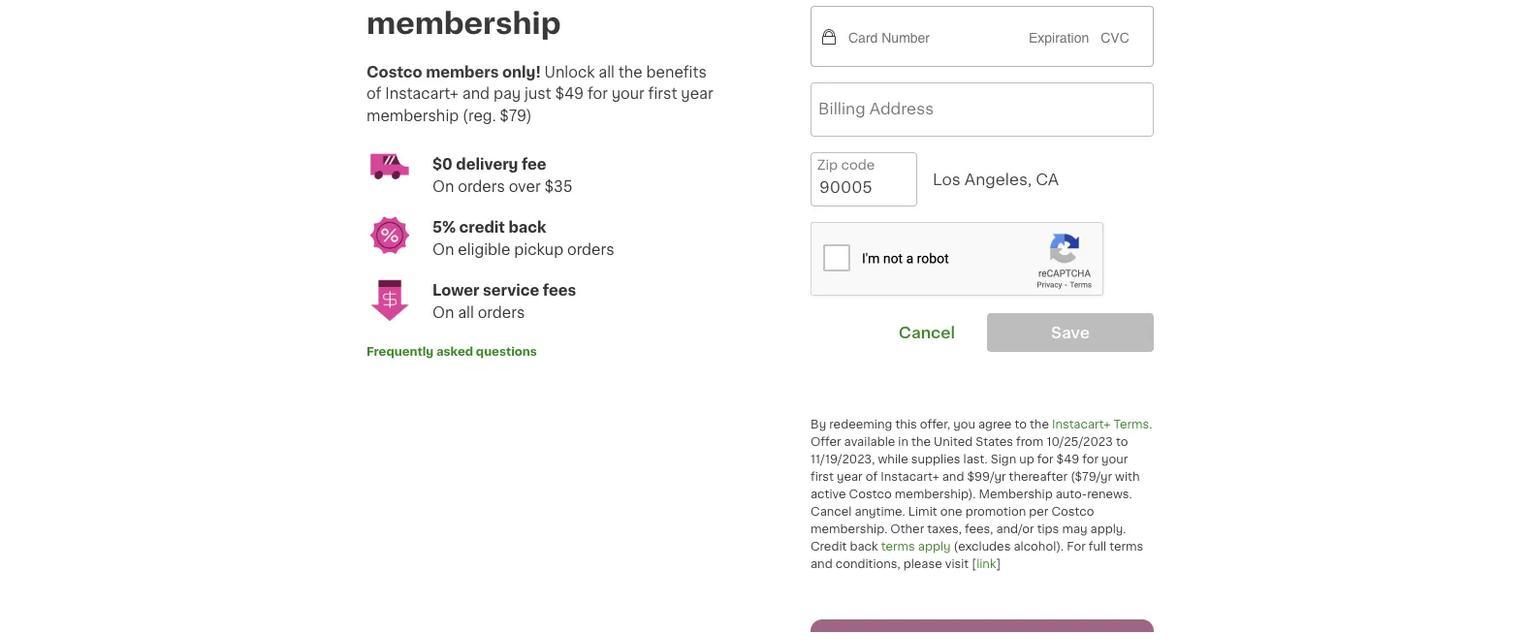 Task type: describe. For each thing, give the bounding box(es) containing it.
for
[[1067, 541, 1086, 552]]

full
[[1089, 541, 1107, 552]]

card number
[[849, 30, 930, 45]]

link link
[[977, 559, 996, 570]]

alcohol).
[[1014, 541, 1064, 552]]

members
[[426, 65, 499, 79]]

frequently asked questions link
[[367, 346, 537, 357]]

frequently
[[367, 346, 434, 357]]

unlock all the benefits of instacart+ and pay just $49 for your first year membership (reg. $79)
[[367, 65, 714, 123]]

back inside . offer available in the united states from 10/25/2023 to 11/19/2023, while supplies last. sign up for $49 for your first year of instacart+ and $99/yr thereafter ($79/yr with active costco membership). membership auto-renews. cancel anytime. limit one promotion per costco membership. other taxes, fees, and/or tips may apply. credit back
[[850, 541, 879, 552]]

$0 delivery fee on orders over $35
[[433, 158, 573, 194]]

orders inside $0 delivery fee on orders over $35
[[458, 179, 505, 194]]

.
[[1150, 419, 1153, 430]]

terms apply link
[[882, 541, 951, 552]]

thereafter
[[1009, 471, 1068, 483]]

11/19/2023,
[[811, 454, 875, 465]]

(excludes
[[954, 541, 1011, 552]]

to inside . offer available in the united states from 10/25/2023 to 11/19/2023, while supplies last. sign up for $49 for your first year of instacart+ and $99/yr thereafter ($79/yr with active costco membership). membership auto-renews. cancel anytime. limit one promotion per costco membership. other taxes, fees, and/or tips may apply. credit back
[[1116, 437, 1129, 448]]

fee
[[522, 158, 547, 172]]

instacart+ terms link
[[1053, 419, 1150, 430]]

link ]
[[977, 559, 1001, 570]]

for inside unlock all the benefits of instacart+ and pay just $49 for your first year membership (reg. $79)
[[588, 87, 608, 101]]

one
[[941, 506, 963, 518]]

orders inside 5% credit back on eligible pickup orders
[[567, 243, 615, 257]]

5% credit back on eligible pickup orders
[[433, 221, 615, 257]]

anytime.
[[855, 506, 906, 518]]

credit
[[811, 541, 847, 552]]

offer,
[[920, 419, 951, 430]]

redeeming
[[830, 419, 893, 430]]

with
[[1116, 471, 1140, 483]]

lower
[[433, 284, 480, 298]]

costco members only!
[[367, 65, 541, 79]]

on for lower service fees on all orders
[[433, 306, 454, 320]]

this
[[896, 419, 917, 430]]

sign
[[991, 454, 1017, 465]]

and inside (excludes alcohol). for full terms and conditions, please visit [
[[811, 559, 833, 570]]

angeles,
[[965, 172, 1032, 187]]

united
[[934, 437, 973, 448]]

year inside unlock all the benefits of instacart+ and pay just $49 for your first year membership (reg. $79)
[[681, 87, 714, 101]]

states
[[976, 437, 1014, 448]]

of inside unlock all the benefits of instacart+ and pay just $49 for your first year membership (reg. $79)
[[367, 87, 382, 101]]

ca
[[1036, 172, 1060, 187]]

(excludes alcohol). for full terms and conditions, please visit [
[[811, 541, 1144, 570]]

agree
[[979, 419, 1012, 430]]

pickup
[[514, 243, 564, 257]]

$79)
[[500, 109, 532, 123]]

save
[[1052, 325, 1090, 341]]

conditions,
[[836, 559, 901, 570]]

1 vertical spatial the
[[1030, 419, 1050, 430]]

up
[[1020, 454, 1035, 465]]

supplies
[[912, 454, 961, 465]]

benefits
[[647, 65, 707, 79]]

$35
[[545, 179, 573, 194]]

terms apply
[[882, 541, 951, 552]]

los angeles, ca
[[933, 172, 1060, 187]]

active
[[811, 489, 846, 500]]

apply
[[918, 541, 951, 552]]

offer
[[811, 437, 842, 448]]

membership
[[979, 489, 1053, 500]]

terms
[[1114, 419, 1150, 430]]

only!
[[502, 65, 541, 79]]

1 horizontal spatial for
[[1038, 454, 1054, 465]]

fees
[[543, 284, 576, 298]]

limit
[[909, 506, 938, 518]]

visit
[[946, 559, 969, 570]]

membership
[[367, 109, 459, 123]]

Billing Address text field
[[811, 82, 1154, 137]]

eligible
[[458, 243, 511, 257]]

link
[[977, 559, 996, 570]]

tips
[[1038, 524, 1060, 535]]

($79/yr
[[1071, 471, 1113, 483]]

the inside . offer available in the united states from 10/25/2023 to 11/19/2023, while supplies last. sign up for $49 for your first year of instacart+ and $99/yr thereafter ($79/yr with active costco membership). membership auto-renews. cancel anytime. limit one promotion per costco membership. other taxes, fees, and/or tips may apply. credit back
[[912, 437, 931, 448]]

service
[[483, 284, 540, 298]]

year inside . offer available in the united states from 10/25/2023 to 11/19/2023, while supplies last. sign up for $49 for your first year of instacart+ and $99/yr thereafter ($79/yr with active costco membership). membership auto-renews. cancel anytime. limit one promotion per costco membership. other taxes, fees, and/or tips may apply. credit back
[[837, 471, 863, 483]]

number
[[882, 30, 930, 45]]

asked
[[437, 346, 473, 357]]

all inside lower service fees on all orders
[[458, 306, 474, 320]]



Task type: locate. For each thing, give the bounding box(es) containing it.
1 horizontal spatial costco
[[849, 489, 892, 500]]

from
[[1017, 437, 1044, 448]]

0 vertical spatial year
[[681, 87, 714, 101]]

on down $0 on the left top of the page
[[433, 179, 454, 194]]

0 horizontal spatial all
[[458, 306, 474, 320]]

cancel
[[899, 325, 956, 341], [811, 506, 852, 518]]

instacart+ inside . offer available in the united states from 10/25/2023 to 11/19/2023, while supplies last. sign up for $49 for your first year of instacart+ and $99/yr thereafter ($79/yr with active costco membership). membership auto-renews. cancel anytime. limit one promotion per costco membership. other taxes, fees, and/or tips may apply. credit back
[[881, 471, 940, 483]]

$49 down 10/25/2023
[[1057, 454, 1080, 465]]

(reg.
[[463, 109, 496, 123]]

to
[[1015, 419, 1027, 430], [1116, 437, 1129, 448]]

[
[[972, 559, 977, 570]]

0 horizontal spatial first
[[649, 87, 678, 101]]

cancel inside . offer available in the united states from 10/25/2023 to 11/19/2023, while supplies last. sign up for $49 for your first year of instacart+ and $99/yr thereafter ($79/yr with active costco membership). membership auto-renews. cancel anytime. limit one promotion per costco membership. other taxes, fees, and/or tips may apply. credit back
[[811, 506, 852, 518]]

1 horizontal spatial to
[[1116, 437, 1129, 448]]

questions
[[476, 346, 537, 357]]

for right up
[[1038, 454, 1054, 465]]

expiration
[[1029, 30, 1090, 45]]

the inside unlock all the benefits of instacart+ and pay just $49 for your first year membership (reg. $79)
[[619, 65, 643, 79]]

instacart+ inside unlock all the benefits of instacart+ and pay just $49 for your first year membership (reg. $79)
[[385, 87, 459, 101]]

orders down 'delivery'
[[458, 179, 505, 194]]

card
[[849, 30, 878, 45]]

$49
[[555, 87, 584, 101], [1057, 454, 1080, 465]]

1 horizontal spatial instacart+
[[881, 471, 940, 483]]

you
[[954, 419, 976, 430]]

on for $0 delivery fee on orders over $35
[[433, 179, 454, 194]]

to up from
[[1015, 419, 1027, 430]]

0 vertical spatial first
[[649, 87, 678, 101]]

on down "5%"
[[433, 243, 454, 257]]

2 vertical spatial orders
[[478, 306, 525, 320]]

address
[[870, 101, 934, 116]]

by
[[811, 419, 827, 430]]

cancel down active
[[811, 506, 852, 518]]

the
[[619, 65, 643, 79], [1030, 419, 1050, 430], [912, 437, 931, 448]]

fees,
[[965, 524, 994, 535]]

all down lower
[[458, 306, 474, 320]]

0 vertical spatial all
[[599, 65, 615, 79]]

lower service fees on all orders
[[433, 284, 576, 320]]

back inside 5% credit back on eligible pickup orders
[[509, 221, 547, 235]]

on for 5% credit back on eligible pickup orders
[[433, 243, 454, 257]]

0 vertical spatial the
[[619, 65, 643, 79]]

0 horizontal spatial instacart+
[[385, 87, 459, 101]]

0 horizontal spatial of
[[367, 87, 382, 101]]

0 vertical spatial cancel
[[899, 325, 956, 341]]

costco down auto-
[[1052, 506, 1095, 518]]

0 vertical spatial back
[[509, 221, 547, 235]]

1 horizontal spatial year
[[837, 471, 863, 483]]

over
[[509, 179, 541, 194]]

1 horizontal spatial of
[[866, 471, 878, 483]]

3 on from the top
[[433, 306, 454, 320]]

unlock
[[545, 65, 595, 79]]

first inside . offer available in the united states from 10/25/2023 to 11/19/2023, while supplies last. sign up for $49 for your first year of instacart+ and $99/yr thereafter ($79/yr with active costco membership). membership auto-renews. cancel anytime. limit one promotion per costco membership. other taxes, fees, and/or tips may apply. credit back
[[811, 471, 834, 483]]

1 horizontal spatial back
[[850, 541, 879, 552]]

5%
[[433, 221, 456, 235]]

promotion
[[966, 506, 1027, 518]]

2 horizontal spatial costco
[[1052, 506, 1095, 518]]

terms down other on the right bottom
[[882, 541, 916, 552]]

auto-
[[1056, 489, 1088, 500]]

2 horizontal spatial and
[[943, 471, 965, 483]]

1 horizontal spatial terms
[[1110, 541, 1144, 552]]

of down 11/19/2023,
[[866, 471, 878, 483]]

year down benefits
[[681, 87, 714, 101]]

and inside . offer available in the united states from 10/25/2023 to 11/19/2023, while supplies last. sign up for $49 for your first year of instacart+ and $99/yr thereafter ($79/yr with active costco membership). membership auto-renews. cancel anytime. limit one promotion per costco membership. other taxes, fees, and/or tips may apply. credit back
[[943, 471, 965, 483]]

please
[[904, 559, 943, 570]]

for down unlock on the left top of page
[[588, 87, 608, 101]]

instacart+
[[385, 87, 459, 101], [1053, 419, 1111, 430], [881, 471, 940, 483]]

all
[[599, 65, 615, 79], [458, 306, 474, 320]]

2 vertical spatial and
[[811, 559, 833, 570]]

0 horizontal spatial and
[[463, 87, 490, 101]]

costco up "membership" at the left top of page
[[367, 65, 423, 79]]

of
[[367, 87, 382, 101], [866, 471, 878, 483]]

first up active
[[811, 471, 834, 483]]

1 vertical spatial cancel
[[811, 506, 852, 518]]

0 horizontal spatial the
[[619, 65, 643, 79]]

per
[[1030, 506, 1049, 518]]

0 horizontal spatial year
[[681, 87, 714, 101]]

apply.
[[1091, 524, 1127, 535]]

1 vertical spatial of
[[866, 471, 878, 483]]

first inside unlock all the benefits of instacart+ and pay just $49 for your first year membership (reg. $79)
[[649, 87, 678, 101]]

None text field
[[811, 152, 918, 207]]

in
[[899, 437, 909, 448]]

2 vertical spatial instacart+
[[881, 471, 940, 483]]

renews.
[[1088, 489, 1133, 500]]

back up pickup
[[509, 221, 547, 235]]

1 terms from the left
[[882, 541, 916, 552]]

0 vertical spatial costco
[[367, 65, 423, 79]]

pay
[[494, 87, 521, 101]]

billing address
[[819, 101, 934, 116]]

save button
[[988, 313, 1154, 352]]

1 vertical spatial instacart+
[[1053, 419, 1111, 430]]

other
[[891, 524, 925, 535]]

all inside unlock all the benefits of instacart+ and pay just $49 for your first year membership (reg. $79)
[[599, 65, 615, 79]]

. offer available in the united states from 10/25/2023 to 11/19/2023, while supplies last. sign up for $49 for your first year of instacart+ and $99/yr thereafter ($79/yr with active costco membership). membership auto-renews. cancel anytime. limit one promotion per costco membership. other taxes, fees, and/or tips may apply. credit back
[[811, 419, 1153, 552]]

terms inside (excludes alcohol). for full terms and conditions, please visit [
[[1110, 541, 1144, 552]]

1 horizontal spatial all
[[599, 65, 615, 79]]

on inside 5% credit back on eligible pickup orders
[[433, 243, 454, 257]]

1 vertical spatial and
[[943, 471, 965, 483]]

of inside . offer available in the united states from 10/25/2023 to 11/19/2023, while supplies last. sign up for $49 for your first year of instacart+ and $99/yr thereafter ($79/yr with active costco membership). membership auto-renews. cancel anytime. limit one promotion per costco membership. other taxes, fees, and/or tips may apply. credit back
[[866, 471, 878, 483]]

0 vertical spatial and
[[463, 87, 490, 101]]

$49 inside . offer available in the united states from 10/25/2023 to 11/19/2023, while supplies last. sign up for $49 for your first year of instacart+ and $99/yr thereafter ($79/yr with active costco membership). membership auto-renews. cancel anytime. limit one promotion per costco membership. other taxes, fees, and/or tips may apply. credit back
[[1057, 454, 1080, 465]]

year
[[681, 87, 714, 101], [837, 471, 863, 483]]

orders up fees
[[567, 243, 615, 257]]

your inside . offer available in the united states from 10/25/2023 to 11/19/2023, while supplies last. sign up for $49 for your first year of instacart+ and $99/yr thereafter ($79/yr with active costco membership). membership auto-renews. cancel anytime. limit one promotion per costco membership. other taxes, fees, and/or tips may apply. credit back
[[1102, 454, 1129, 465]]

back
[[509, 221, 547, 235], [850, 541, 879, 552]]

1 vertical spatial all
[[458, 306, 474, 320]]

0 vertical spatial your
[[612, 87, 645, 101]]

costco up anytime.
[[849, 489, 892, 500]]

1 vertical spatial year
[[837, 471, 863, 483]]

0 horizontal spatial to
[[1015, 419, 1027, 430]]

and inside unlock all the benefits of instacart+ and pay just $49 for your first year membership (reg. $79)
[[463, 87, 490, 101]]

instacart+ up 10/25/2023
[[1053, 419, 1111, 430]]

1 vertical spatial to
[[1116, 437, 1129, 448]]

available
[[845, 437, 896, 448]]

billing
[[819, 101, 866, 116]]

0 vertical spatial to
[[1015, 419, 1027, 430]]

on inside $0 delivery fee on orders over $35
[[433, 179, 454, 194]]

last.
[[964, 454, 988, 465]]

1 vertical spatial on
[[433, 243, 454, 257]]

0 horizontal spatial $49
[[555, 87, 584, 101]]

the left benefits
[[619, 65, 643, 79]]

1 on from the top
[[433, 179, 454, 194]]

by redeeming this offer, you agree to the instacart+ terms
[[811, 419, 1150, 430]]

cvc
[[1101, 30, 1130, 45]]

cancel inside button
[[899, 325, 956, 341]]

1 horizontal spatial cancel
[[899, 325, 956, 341]]

1 vertical spatial your
[[1102, 454, 1129, 465]]

0 vertical spatial orders
[[458, 179, 505, 194]]

the up from
[[1030, 419, 1050, 430]]

]
[[996, 559, 1001, 570]]

2 vertical spatial on
[[433, 306, 454, 320]]

cancel button
[[883, 313, 972, 352]]


[[822, 29, 837, 44]]

$0
[[433, 158, 453, 172]]

frequently asked questions
[[367, 346, 537, 357]]

0 vertical spatial of
[[367, 87, 382, 101]]

delivery
[[456, 158, 519, 172]]

1 horizontal spatial $49
[[1057, 454, 1080, 465]]

0 horizontal spatial terms
[[882, 541, 916, 552]]

the right in
[[912, 437, 931, 448]]

1 horizontal spatial and
[[811, 559, 833, 570]]

2 horizontal spatial for
[[1083, 454, 1099, 465]]

to down terms
[[1116, 437, 1129, 448]]

of up "membership" at the left top of page
[[367, 87, 382, 101]]

for up ($79/yr at the bottom right
[[1083, 454, 1099, 465]]

your up the with
[[1102, 454, 1129, 465]]

terms down apply.
[[1110, 541, 1144, 552]]

1 vertical spatial first
[[811, 471, 834, 483]]

first down benefits
[[649, 87, 678, 101]]

0 vertical spatial $49
[[555, 87, 584, 101]]

orders inside lower service fees on all orders
[[478, 306, 525, 320]]

back up conditions,
[[850, 541, 879, 552]]

and up the (reg.
[[463, 87, 490, 101]]

while
[[878, 454, 909, 465]]

1 horizontal spatial the
[[912, 437, 931, 448]]

and down credit
[[811, 559, 833, 570]]

all right unlock on the left top of page
[[599, 65, 615, 79]]

orders down the "service"
[[478, 306, 525, 320]]

0 vertical spatial on
[[433, 179, 454, 194]]

0 vertical spatial instacart+
[[385, 87, 459, 101]]

your right just
[[612, 87, 645, 101]]

0 horizontal spatial back
[[509, 221, 547, 235]]

$49 inside unlock all the benefits of instacart+ and pay just $49 for your first year membership (reg. $79)
[[555, 87, 584, 101]]

your
[[612, 87, 645, 101], [1102, 454, 1129, 465]]

orders
[[458, 179, 505, 194], [567, 243, 615, 257], [478, 306, 525, 320]]

credit
[[459, 221, 505, 235]]

1 vertical spatial back
[[850, 541, 879, 552]]

cancel up offer,
[[899, 325, 956, 341]]

on
[[433, 179, 454, 194], [433, 243, 454, 257], [433, 306, 454, 320]]

2 terms from the left
[[1110, 541, 1144, 552]]

and down supplies at the right
[[943, 471, 965, 483]]

2 horizontal spatial instacart+
[[1053, 419, 1111, 430]]

instacart+ down the while
[[881, 471, 940, 483]]

on inside lower service fees on all orders
[[433, 306, 454, 320]]

1 horizontal spatial first
[[811, 471, 834, 483]]

$49 down unlock on the left top of page
[[555, 87, 584, 101]]

first
[[649, 87, 678, 101], [811, 471, 834, 483]]

may
[[1063, 524, 1088, 535]]

2 on from the top
[[433, 243, 454, 257]]

2 vertical spatial costco
[[1052, 506, 1095, 518]]

0 horizontal spatial for
[[588, 87, 608, 101]]

1 vertical spatial costco
[[849, 489, 892, 500]]

0 horizontal spatial your
[[612, 87, 645, 101]]

1 horizontal spatial your
[[1102, 454, 1129, 465]]

$99/yr
[[968, 471, 1006, 483]]

2 vertical spatial the
[[912, 437, 931, 448]]

2 horizontal spatial the
[[1030, 419, 1050, 430]]

membership.
[[811, 524, 888, 535]]

0 horizontal spatial costco
[[367, 65, 423, 79]]

on down lower
[[433, 306, 454, 320]]

your inside unlock all the benefits of instacart+ and pay just $49 for your first year membership (reg. $79)
[[612, 87, 645, 101]]

0 horizontal spatial cancel
[[811, 506, 852, 518]]

just
[[525, 87, 552, 101]]

year down 11/19/2023,
[[837, 471, 863, 483]]

membership).
[[895, 489, 976, 500]]

1 vertical spatial $49
[[1057, 454, 1080, 465]]

and
[[463, 87, 490, 101], [943, 471, 965, 483], [811, 559, 833, 570]]

instacart+ up "membership" at the left top of page
[[385, 87, 459, 101]]

1 vertical spatial orders
[[567, 243, 615, 257]]



Task type: vqa. For each thing, say whether or not it's contained in the screenshot.
Address at the right
yes



